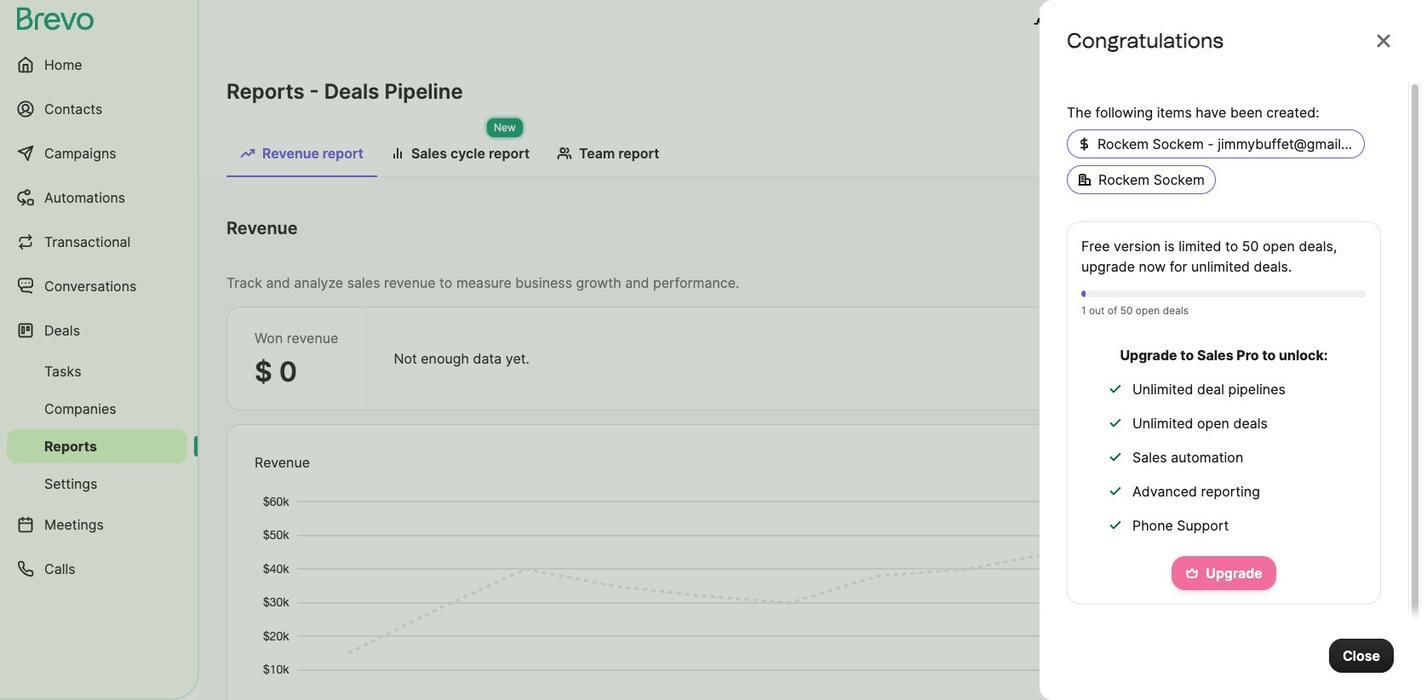 Task type: describe. For each thing, give the bounding box(es) containing it.
reporting
[[1201, 483, 1261, 500]]

been
[[1231, 104, 1263, 121]]

plan
[[1128, 15, 1156, 32]]

settings
[[44, 475, 97, 492]]

performance.
[[653, 274, 740, 291]]

unlimited open deals
[[1133, 415, 1268, 432]]

congratulations
[[1067, 28, 1224, 53]]

following
[[1096, 104, 1154, 121]]

date
[[1044, 227, 1074, 244]]

and for usage
[[1100, 15, 1124, 32]]

report for team report
[[619, 145, 660, 162]]

upgrade button
[[1172, 556, 1277, 590]]

upgrade for upgrade
[[1206, 565, 1263, 582]]

0 vertical spatial enough
[[421, 350, 469, 367]]

reports link
[[7, 429, 187, 463]]

now
[[1139, 258, 1166, 275]]

calls link
[[7, 549, 187, 589]]

report for revenue report
[[323, 145, 364, 162]]

revenue inside the won revenue $ 0
[[287, 330, 338, 347]]

of
[[1108, 304, 1118, 317]]

automations
[[44, 189, 125, 206]]

items
[[1157, 104, 1192, 121]]

1 horizontal spatial data
[[1191, 461, 1220, 478]]

team report link
[[543, 136, 673, 175]]

version
[[1114, 238, 1161, 255]]

sales for sales cycle report
[[411, 145, 447, 162]]

1 horizontal spatial not
[[1112, 461, 1135, 478]]

open inside free version is limited to 50 open deals, upgrade now for unlimited deals.
[[1263, 238, 1296, 255]]

range
[[1078, 227, 1115, 244]]

unlimited deal pipelines
[[1133, 381, 1286, 398]]

pipeline
[[385, 79, 463, 104]]

out
[[1089, 304, 1105, 317]]

deals link
[[7, 310, 187, 351]]

conversations link
[[7, 266, 187, 307]]

track and analyze sales revenue to measure business growth and performance.
[[227, 274, 740, 291]]

for
[[1170, 258, 1188, 275]]

0 vertical spatial not
[[394, 350, 417, 367]]

campaigns
[[44, 145, 116, 162]]

rockem for rockem sockem - jimmybuffet@gmail.com
[[1098, 135, 1149, 152]]

unlock:
[[1279, 347, 1328, 364]]

home
[[44, 56, 82, 73]]

home link
[[7, 44, 187, 85]]

campaigns link
[[7, 133, 187, 174]]

- for reports
[[310, 79, 319, 104]]

to up 'unlimited deal pipelines'
[[1181, 347, 1194, 364]]

free
[[1082, 238, 1110, 255]]

1 horizontal spatial and
[[625, 274, 650, 291]]

sockem for rockem sockem
[[1154, 171, 1205, 188]]

have
[[1196, 104, 1227, 121]]

team report
[[579, 145, 660, 162]]

reports for reports
[[44, 438, 97, 455]]

reports - deals pipeline
[[227, 79, 463, 104]]

- inside "link"
[[1208, 135, 1214, 152]]

tasks
[[44, 363, 81, 380]]

deal
[[1198, 381, 1225, 398]]

usage and plan
[[1054, 15, 1156, 32]]

unlimited for unlimited deal pipelines
[[1133, 381, 1194, 398]]

sockem for rockem sockem - jimmybuffet@gmail.com
[[1153, 135, 1204, 152]]

to right pro
[[1263, 347, 1276, 364]]

analyze
[[294, 274, 343, 291]]

track
[[227, 274, 262, 291]]

growth
[[576, 274, 622, 291]]

0 vertical spatial not enough data yet.
[[394, 350, 530, 367]]

free version is limited to 50 open deals, upgrade now for unlimited deals.
[[1082, 238, 1338, 275]]

1 vertical spatial deals
[[44, 322, 80, 339]]

50 inside free version is limited to 50 open deals, upgrade now for unlimited deals.
[[1243, 238, 1259, 255]]

meetings link
[[7, 504, 187, 545]]

measure
[[456, 274, 512, 291]]

phone support
[[1133, 517, 1229, 534]]

cycle
[[451, 145, 485, 162]]

transactional
[[44, 233, 131, 250]]

1 vertical spatial enough
[[1139, 461, 1187, 478]]

rockem sockem - jimmybuffet@gmail.com
[[1098, 135, 1373, 152]]

is
[[1165, 238, 1175, 255]]

1
[[1082, 304, 1087, 317]]

sales cycle report link
[[377, 136, 543, 175]]



Task type: locate. For each thing, give the bounding box(es) containing it.
0 vertical spatial sales
[[411, 145, 447, 162]]

0 horizontal spatial deals
[[44, 322, 80, 339]]

0 horizontal spatial enough
[[421, 350, 469, 367]]

settings link
[[7, 467, 187, 501]]

1 horizontal spatial reports
[[227, 79, 305, 104]]

automations link
[[7, 177, 187, 218]]

1 horizontal spatial enough
[[1139, 461, 1187, 478]]

upgrade inside 'button'
[[1206, 565, 1263, 582]]

sales cycle report
[[411, 145, 530, 162]]

0 horizontal spatial yet.
[[506, 350, 530, 367]]

reports up revenue report link
[[227, 79, 305, 104]]

revenue inside revenue report link
[[262, 145, 319, 162]]

pro
[[1237, 347, 1260, 364]]

rockem up 'range'
[[1099, 171, 1150, 188]]

1 vertical spatial not enough data yet.
[[1112, 461, 1248, 478]]

1 vertical spatial upgrade
[[1206, 565, 1263, 582]]

1 horizontal spatial open
[[1198, 415, 1230, 432]]

2 vertical spatial sales
[[1133, 449, 1168, 466]]

upgrade down 1 out of 50 open deals
[[1120, 347, 1178, 364]]

0 vertical spatial revenue
[[262, 145, 319, 162]]

50 right "of"
[[1121, 304, 1133, 317]]

enough up the "advanced"
[[1139, 461, 1187, 478]]

report right cycle on the top left of page
[[489, 145, 530, 162]]

close
[[1343, 647, 1381, 664]]

tab list
[[227, 136, 1394, 177]]

sales automation
[[1133, 449, 1244, 466]]

1 vertical spatial reports
[[44, 438, 97, 455]]

1 vertical spatial open
[[1136, 304, 1160, 317]]

rockem sockem link
[[1067, 165, 1216, 194]]

calls
[[44, 560, 75, 578]]

report down the "reports - deals pipeline"
[[323, 145, 364, 162]]

unlimited
[[1133, 381, 1194, 398], [1133, 415, 1194, 432]]

12/19/2022 - 01/06/2023
[[1135, 227, 1293, 244]]

2 horizontal spatial open
[[1263, 238, 1296, 255]]

0 vertical spatial revenue
[[384, 274, 436, 291]]

-
[[310, 79, 319, 104], [1208, 135, 1214, 152], [1210, 227, 1216, 244]]

- up revenue report
[[310, 79, 319, 104]]

1 vertical spatial -
[[1208, 135, 1214, 152]]

rockem for rockem sockem
[[1099, 171, 1150, 188]]

sales up the "advanced"
[[1133, 449, 1168, 466]]

1 vertical spatial revenue
[[287, 330, 338, 347]]

0 vertical spatial open
[[1263, 238, 1296, 255]]

conversations
[[44, 278, 137, 295]]

unlimited
[[1192, 258, 1250, 275]]

report
[[323, 145, 364, 162], [489, 145, 530, 162], [619, 145, 660, 162]]

$
[[255, 355, 272, 388]]

pipelines
[[1229, 381, 1286, 398]]

0 vertical spatial sockem
[[1153, 135, 1204, 152]]

1 horizontal spatial report
[[489, 145, 530, 162]]

unlimited up sales automation
[[1133, 415, 1194, 432]]

revenue report link
[[227, 136, 377, 177]]

open down the deal
[[1198, 415, 1230, 432]]

upgrade
[[1120, 347, 1178, 364], [1206, 565, 1263, 582]]

1 horizontal spatial yet.
[[1224, 461, 1248, 478]]

0 horizontal spatial not
[[394, 350, 417, 367]]

sockem
[[1153, 135, 1204, 152], [1154, 171, 1205, 188]]

rockem down following
[[1098, 135, 1149, 152]]

to inside free version is limited to 50 open deals, upgrade now for unlimited deals.
[[1226, 238, 1239, 255]]

usage
[[1054, 15, 1096, 32]]

tasks link
[[7, 354, 187, 388]]

rockem sockem
[[1099, 171, 1205, 188]]

- up unlimited
[[1210, 227, 1216, 244]]

not
[[394, 350, 417, 367], [1112, 461, 1135, 478]]

upgrade for upgrade to sales pro to unlock:
[[1120, 347, 1178, 364]]

to left measure
[[440, 274, 453, 291]]

0 vertical spatial deals
[[1163, 304, 1189, 317]]

yet. down business
[[506, 350, 530, 367]]

12/19/2022
[[1135, 227, 1208, 244]]

open up "deals."
[[1263, 238, 1296, 255]]

and inside the usage and plan button
[[1100, 15, 1124, 32]]

enough down 'track and analyze sales revenue to measure business growth and performance.' at the top of page
[[421, 350, 469, 367]]

deals up the tasks
[[44, 322, 80, 339]]

rockem inside "link"
[[1098, 135, 1149, 152]]

0 vertical spatial unlimited
[[1133, 381, 1194, 398]]

the following items have been created:
[[1067, 104, 1320, 121]]

revenue report
[[262, 145, 364, 162]]

1 vertical spatial deals
[[1234, 415, 1268, 432]]

revenue
[[262, 145, 319, 162], [227, 218, 298, 238], [255, 454, 310, 471]]

open right "of"
[[1136, 304, 1160, 317]]

1 vertical spatial sales
[[1198, 347, 1234, 364]]

congratulations dialog
[[1040, 0, 1422, 700]]

sales for sales automation
[[1133, 449, 1168, 466]]

1 horizontal spatial upgrade
[[1206, 565, 1263, 582]]

50 up "deals."
[[1243, 238, 1259, 255]]

1 horizontal spatial sales
[[1133, 449, 1168, 466]]

phone
[[1133, 517, 1174, 534]]

upgrade down support
[[1206, 565, 1263, 582]]

advanced
[[1133, 483, 1198, 500]]

0 horizontal spatial upgrade
[[1120, 347, 1178, 364]]

sockem inside "link"
[[1153, 135, 1204, 152]]

sales
[[347, 274, 380, 291]]

limited
[[1179, 238, 1222, 255]]

sockem down items
[[1153, 135, 1204, 152]]

0 horizontal spatial report
[[323, 145, 364, 162]]

and left the plan
[[1100, 15, 1124, 32]]

data
[[473, 350, 502, 367], [1191, 461, 1220, 478]]

the
[[1067, 104, 1092, 121]]

0 vertical spatial reports
[[227, 79, 305, 104]]

0 vertical spatial data
[[473, 350, 502, 367]]

to up unlimited
[[1226, 238, 1239, 255]]

to
[[1226, 238, 1239, 255], [440, 274, 453, 291], [1181, 347, 1194, 364], [1263, 347, 1276, 364]]

0 horizontal spatial revenue
[[287, 330, 338, 347]]

0 vertical spatial upgrade
[[1120, 347, 1178, 364]]

usage and plan button
[[1020, 7, 1169, 41]]

contacts link
[[7, 89, 187, 129]]

2 vertical spatial open
[[1198, 415, 1230, 432]]

report right team
[[619, 145, 660, 162]]

revenue
[[384, 274, 436, 291], [287, 330, 338, 347]]

not enough data yet. down 'track and analyze sales revenue to measure business growth and performance.' at the top of page
[[394, 350, 530, 367]]

0 vertical spatial deals
[[324, 79, 379, 104]]

transactional link
[[7, 221, 187, 262]]

1 vertical spatial not
[[1112, 461, 1135, 478]]

not enough data yet.
[[394, 350, 530, 367], [1112, 461, 1248, 478]]

2 vertical spatial -
[[1210, 227, 1216, 244]]

0 vertical spatial 50
[[1243, 238, 1259, 255]]

1 horizontal spatial deals
[[324, 79, 379, 104]]

unlimited for unlimited open deals
[[1133, 415, 1194, 432]]

upgrade
[[1082, 258, 1135, 275]]

won revenue $ 0
[[255, 330, 338, 388]]

1 vertical spatial unlimited
[[1133, 415, 1194, 432]]

and
[[1100, 15, 1124, 32], [266, 274, 290, 291], [625, 274, 650, 291]]

0 vertical spatial -
[[310, 79, 319, 104]]

close button
[[1330, 639, 1394, 673]]

date range
[[1044, 227, 1115, 244]]

0 horizontal spatial reports
[[44, 438, 97, 455]]

advanced reporting
[[1133, 483, 1261, 500]]

sales
[[411, 145, 447, 162], [1198, 347, 1234, 364], [1133, 449, 1168, 466]]

- down have
[[1208, 135, 1214, 152]]

2 horizontal spatial and
[[1100, 15, 1124, 32]]

0 horizontal spatial deals
[[1163, 304, 1189, 317]]

1 vertical spatial rockem
[[1099, 171, 1150, 188]]

data down measure
[[473, 350, 502, 367]]

0
[[279, 355, 297, 388]]

yet.
[[506, 350, 530, 367], [1224, 461, 1248, 478]]

2 report from the left
[[489, 145, 530, 162]]

unlimited left the deal
[[1133, 381, 1194, 398]]

and right track
[[266, 274, 290, 291]]

yet. up reporting
[[1224, 461, 1248, 478]]

team
[[579, 145, 615, 162]]

jimmybuffet@gmail.com
[[1218, 135, 1373, 152]]

not enough data yet. up the "advanced"
[[1112, 461, 1248, 478]]

deals.
[[1254, 258, 1292, 275]]

sockem down rockem sockem - jimmybuffet@gmail.com "link"
[[1154, 171, 1205, 188]]

revenue right sales
[[384, 274, 436, 291]]

and right growth
[[625, 274, 650, 291]]

2 horizontal spatial sales
[[1198, 347, 1234, 364]]

1 vertical spatial revenue
[[227, 218, 298, 238]]

0 vertical spatial rockem
[[1098, 135, 1149, 152]]

companies link
[[7, 392, 187, 426]]

contacts
[[44, 101, 103, 118]]

and for track
[[266, 274, 290, 291]]

1 horizontal spatial 50
[[1243, 238, 1259, 255]]

0 horizontal spatial not enough data yet.
[[394, 350, 530, 367]]

1 horizontal spatial deals
[[1234, 415, 1268, 432]]

- for 12/19/2022
[[1210, 227, 1216, 244]]

reports for reports - deals pipeline
[[227, 79, 305, 104]]

support
[[1177, 517, 1229, 534]]

2 vertical spatial revenue
[[255, 454, 310, 471]]

data up advanced reporting
[[1191, 461, 1220, 478]]

enough
[[421, 350, 469, 367], [1139, 461, 1187, 478]]

1 unlimited from the top
[[1133, 381, 1194, 398]]

deals down "for"
[[1163, 304, 1189, 317]]

business
[[516, 274, 572, 291]]

tab list containing revenue report
[[227, 136, 1394, 177]]

deals down pipelines
[[1234, 415, 1268, 432]]

deals
[[324, 79, 379, 104], [44, 322, 80, 339]]

0 horizontal spatial data
[[473, 350, 502, 367]]

1 vertical spatial sockem
[[1154, 171, 1205, 188]]

0 vertical spatial yet.
[[506, 350, 530, 367]]

3 report from the left
[[619, 145, 660, 162]]

0 horizontal spatial sales
[[411, 145, 447, 162]]

reports up settings
[[44, 438, 97, 455]]

01/06/2023
[[1217, 227, 1293, 244]]

rockem sockem - jimmybuffet@gmail.com link
[[1067, 129, 1373, 158]]

created:
[[1267, 104, 1320, 121]]

meetings
[[44, 516, 104, 533]]

0 horizontal spatial 50
[[1121, 304, 1133, 317]]

deals left pipeline on the top left of the page
[[324, 79, 379, 104]]

sales left cycle on the top left of page
[[411, 145, 447, 162]]

1 horizontal spatial not enough data yet.
[[1112, 461, 1248, 478]]

won
[[255, 330, 283, 347]]

1 vertical spatial yet.
[[1224, 461, 1248, 478]]

automation
[[1171, 449, 1244, 466]]

sales left pro
[[1198, 347, 1234, 364]]

rockem
[[1098, 135, 1149, 152], [1099, 171, 1150, 188]]

companies
[[44, 400, 116, 417]]

revenue up the '0'
[[287, 330, 338, 347]]

deals,
[[1299, 238, 1338, 255]]

1 out of 50 open deals
[[1082, 304, 1189, 317]]

1 horizontal spatial revenue
[[384, 274, 436, 291]]

2 unlimited from the top
[[1133, 415, 1194, 432]]

0 horizontal spatial open
[[1136, 304, 1160, 317]]

1 vertical spatial 50
[[1121, 304, 1133, 317]]

1 vertical spatial data
[[1191, 461, 1220, 478]]

2 horizontal spatial report
[[619, 145, 660, 162]]

0 horizontal spatial and
[[266, 274, 290, 291]]

upgrade to sales pro to unlock:
[[1120, 347, 1328, 364]]

1 report from the left
[[323, 145, 364, 162]]



Task type: vqa. For each thing, say whether or not it's contained in the screenshot.
have
yes



